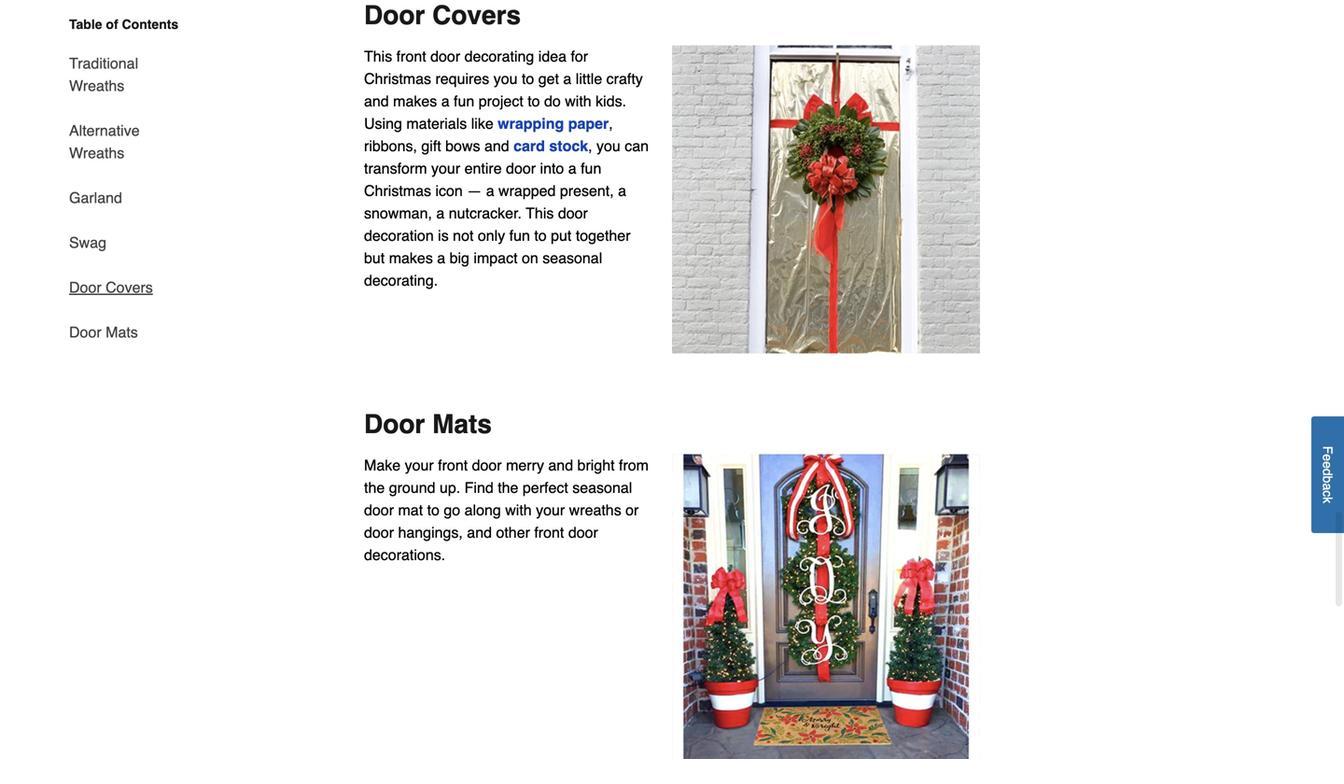 Task type: describe. For each thing, give the bounding box(es) containing it.
mats inside the table of contents element
[[106, 324, 138, 341]]

alternative
[[69, 122, 140, 139]]

1 vertical spatial your
[[405, 456, 434, 474]]

is
[[438, 227, 449, 244]]

wreaths for alternative wreaths
[[69, 144, 124, 162]]

up.
[[440, 479, 461, 496]]

to left get
[[522, 70, 534, 87]]

alternative wreaths
[[69, 122, 140, 162]]

wrapping paper
[[498, 115, 609, 132]]

little
[[576, 70, 603, 87]]

christmas inside this front door decorating idea for christmas requires you to get a little crafty and makes a fun project to do with kids. using materials like
[[364, 70, 431, 87]]

icon
[[436, 182, 463, 199]]

this inside , you can transform your entire door into a fun christmas icon — a wrapped present, a snowman, a nutcracker. this door decoration is not only fun to put together but makes a big impact on seasonal decorating.
[[526, 204, 554, 222]]

wreaths
[[569, 501, 622, 519]]

a holiday door mat with red flowers and the words merry and bright in front of a decorated door. image
[[672, 454, 981, 759]]

not
[[453, 227, 474, 244]]

door left "mat"
[[364, 501, 394, 519]]

merry
[[506, 456, 544, 474]]

find
[[465, 479, 494, 496]]

and down the along at the left of page
[[467, 524, 492, 541]]

covers inside door covers link
[[106, 279, 153, 296]]

into
[[540, 160, 564, 177]]

to left do
[[528, 92, 540, 110]]

gift
[[422, 137, 441, 154]]

2 e from the top
[[1321, 461, 1336, 469]]

a inside button
[[1321, 483, 1336, 490]]

2 the from the left
[[498, 479, 519, 496]]

entire
[[465, 160, 502, 177]]

front inside this front door decorating idea for christmas requires you to get a little crafty and makes a fun project to do with kids. using materials like
[[397, 47, 427, 65]]

but
[[364, 249, 385, 266]]

a up materials
[[441, 92, 450, 110]]

1 vertical spatial front
[[438, 456, 468, 474]]

door inside this front door decorating idea for christmas requires you to get a little crafty and makes a fun project to do with kids. using materials like
[[431, 47, 461, 65]]

traditional wreaths link
[[69, 41, 194, 108]]

mat
[[398, 501, 423, 519]]

wrapping
[[498, 115, 564, 132]]

can
[[625, 137, 649, 154]]

card stock
[[514, 137, 588, 154]]

f e e d b a c k button
[[1312, 416, 1345, 533]]

project
[[479, 92, 524, 110]]

fun inside this front door decorating idea for christmas requires you to get a little crafty and makes a fun project to do with kids. using materials like
[[454, 92, 475, 110]]

using
[[364, 115, 402, 132]]

perfect
[[523, 479, 569, 496]]

2 vertical spatial fun
[[510, 227, 530, 244]]

snowman,
[[364, 204, 432, 222]]

alternative wreaths link
[[69, 108, 194, 176]]

wrapped
[[499, 182, 556, 199]]

this inside this front door decorating idea for christmas requires you to get a little crafty and makes a fun project to do with kids. using materials like
[[364, 47, 392, 65]]

traditional wreaths
[[69, 55, 138, 94]]

other
[[496, 524, 530, 541]]

ribbons,
[[364, 137, 417, 154]]

b
[[1321, 476, 1336, 483]]

1 e from the top
[[1321, 454, 1336, 461]]

decorating.
[[364, 272, 438, 289]]

—
[[467, 182, 482, 199]]

, you can transform your entire door into a fun christmas icon — a wrapped present, a snowman, a nutcracker. this door decoration is not only fun to put together but makes a big impact on seasonal decorating.
[[364, 137, 649, 289]]

0 vertical spatial door covers
[[364, 0, 521, 30]]

along
[[465, 501, 501, 519]]

door covers link
[[69, 265, 153, 310]]

2 vertical spatial front
[[535, 524, 564, 541]]

door mats link
[[69, 310, 138, 344]]

card
[[514, 137, 545, 154]]

make your front door merry and bright from the ground up. find the perfect seasonal door mat to go along with your wreaths or door hangings, and other front door decorations.
[[364, 456, 649, 563]]

, ribbons, gift bows and
[[364, 115, 613, 154]]

seasonal inside , you can transform your entire door into a fun christmas icon — a wrapped present, a snowman, a nutcracker. this door decoration is not only fun to put together but makes a big impact on seasonal decorating.
[[543, 249, 603, 266]]

you inside , you can transform your entire door into a fun christmas icon — a wrapped present, a snowman, a nutcracker. this door decoration is not only fun to put together but makes a big impact on seasonal decorating.
[[597, 137, 621, 154]]

a front door decorated to look like a gift with gold wrapping paper and a red ribbon, and a wreath. image
[[672, 45, 981, 353]]

idea
[[539, 47, 567, 65]]



Task type: locate. For each thing, give the bounding box(es) containing it.
to left go at the left of page
[[427, 501, 440, 519]]

a right —
[[486, 182, 495, 199]]

door
[[431, 47, 461, 65], [506, 160, 536, 177], [558, 204, 588, 222], [472, 456, 502, 474], [364, 501, 394, 519], [364, 524, 394, 541], [569, 524, 598, 541]]

1 horizontal spatial covers
[[432, 0, 521, 30]]

christmas up snowman,
[[364, 182, 431, 199]]

0 vertical spatial mats
[[106, 324, 138, 341]]

with inside this front door decorating idea for christmas requires you to get a little crafty and makes a fun project to do with kids. using materials like
[[565, 92, 592, 110]]

1 vertical spatial with
[[505, 501, 532, 519]]

wreaths
[[69, 77, 124, 94], [69, 144, 124, 162]]

1 vertical spatial fun
[[581, 160, 602, 177]]

table of contents
[[69, 17, 179, 32]]

front right other
[[535, 524, 564, 541]]

1 vertical spatial wreaths
[[69, 144, 124, 162]]

only
[[478, 227, 505, 244]]

, for , ribbons, gift bows and
[[609, 115, 613, 132]]

big
[[450, 249, 470, 266]]

covers
[[432, 0, 521, 30], [106, 279, 153, 296]]

0 horizontal spatial door mats
[[69, 324, 138, 341]]

e up b
[[1321, 461, 1336, 469]]

, down the paper
[[588, 137, 593, 154]]

k
[[1321, 497, 1336, 503]]

with up the paper
[[565, 92, 592, 110]]

1 horizontal spatial door mats
[[364, 409, 492, 439]]

table
[[69, 17, 102, 32]]

and inside this front door decorating idea for christmas requires you to get a little crafty and makes a fun project to do with kids. using materials like
[[364, 92, 389, 110]]

1 horizontal spatial this
[[526, 204, 554, 222]]

stock
[[549, 137, 588, 154]]

1 vertical spatial ,
[[588, 137, 593, 154]]

together
[[576, 227, 631, 244]]

with
[[565, 92, 592, 110], [505, 501, 532, 519]]

from
[[619, 456, 649, 474]]

,
[[609, 115, 613, 132], [588, 137, 593, 154]]

and up using
[[364, 92, 389, 110]]

a right get
[[564, 70, 572, 87]]

door up decorations.
[[364, 524, 394, 541]]

covers up door mats link
[[106, 279, 153, 296]]

1 vertical spatial door mats
[[364, 409, 492, 439]]

to inside make your front door merry and bright from the ground up. find the perfect seasonal door mat to go along with your wreaths or door hangings, and other front door decorations.
[[427, 501, 440, 519]]

1 vertical spatial covers
[[106, 279, 153, 296]]

f
[[1321, 446, 1336, 454]]

1 vertical spatial you
[[597, 137, 621, 154]]

to left put
[[535, 227, 547, 244]]

put
[[551, 227, 572, 244]]

for
[[571, 47, 588, 65]]

on
[[522, 249, 539, 266]]

hangings,
[[398, 524, 463, 541]]

makes inside , you can transform your entire door into a fun christmas icon — a wrapped present, a snowman, a nutcracker. this door decoration is not only fun to put together but makes a big impact on seasonal decorating.
[[389, 249, 433, 266]]

0 vertical spatial door mats
[[69, 324, 138, 341]]

decorations.
[[364, 546, 446, 563]]

door mats inside the table of contents element
[[69, 324, 138, 341]]

0 vertical spatial christmas
[[364, 70, 431, 87]]

0 vertical spatial you
[[494, 70, 518, 87]]

to inside , you can transform your entire door into a fun christmas icon — a wrapped present, a snowman, a nutcracker. this door decoration is not only fun to put together but makes a big impact on seasonal decorating.
[[535, 227, 547, 244]]

wrapping paper link
[[498, 115, 609, 132]]

crafty
[[607, 70, 643, 87]]

do
[[544, 92, 561, 110]]

door mats up make
[[364, 409, 492, 439]]

your up icon
[[431, 160, 461, 177]]

door mats down door covers link
[[69, 324, 138, 341]]

you
[[494, 70, 518, 87], [597, 137, 621, 154]]

a
[[564, 70, 572, 87], [441, 92, 450, 110], [569, 160, 577, 177], [486, 182, 495, 199], [618, 182, 627, 199], [436, 204, 445, 222], [437, 249, 446, 266], [1321, 483, 1336, 490]]

christmas up using
[[364, 70, 431, 87]]

impact
[[474, 249, 518, 266]]

you inside this front door decorating idea for christmas requires you to get a little crafty and makes a fun project to do with kids. using materials like
[[494, 70, 518, 87]]

, inside the , ribbons, gift bows and
[[609, 115, 613, 132]]

e up d
[[1321, 454, 1336, 461]]

wreaths inside "traditional wreaths"
[[69, 77, 124, 94]]

wreaths for traditional wreaths
[[69, 77, 124, 94]]

with inside make your front door merry and bright from the ground up. find the perfect seasonal door mat to go along with your wreaths or door hangings, and other front door decorations.
[[505, 501, 532, 519]]

1 horizontal spatial mats
[[432, 409, 492, 439]]

2 horizontal spatial front
[[535, 524, 564, 541]]

the down merry
[[498, 479, 519, 496]]

0 horizontal spatial with
[[505, 501, 532, 519]]

e
[[1321, 454, 1336, 461], [1321, 461, 1336, 469]]

0 vertical spatial front
[[397, 47, 427, 65]]

make
[[364, 456, 401, 474]]

0 vertical spatial makes
[[393, 92, 437, 110]]

1 horizontal spatial the
[[498, 479, 519, 496]]

0 horizontal spatial the
[[364, 479, 385, 496]]

door down wreaths
[[569, 524, 598, 541]]

a up is
[[436, 204, 445, 222]]

1 horizontal spatial with
[[565, 92, 592, 110]]

a up k
[[1321, 483, 1336, 490]]

front
[[397, 47, 427, 65], [438, 456, 468, 474], [535, 524, 564, 541]]

garland link
[[69, 176, 122, 220]]

ground
[[389, 479, 436, 496]]

makes up decorating.
[[389, 249, 433, 266]]

contents
[[122, 17, 179, 32]]

fun up present,
[[581, 160, 602, 177]]

, inside , you can transform your entire door into a fun christmas icon — a wrapped present, a snowman, a nutcracker. this door decoration is not only fun to put together but makes a big impact on seasonal decorating.
[[588, 137, 593, 154]]

0 horizontal spatial door covers
[[69, 279, 153, 296]]

bows
[[446, 137, 481, 154]]

your
[[431, 160, 461, 177], [405, 456, 434, 474], [536, 501, 565, 519]]

mats
[[106, 324, 138, 341], [432, 409, 492, 439]]

fun up on
[[510, 227, 530, 244]]

seasonal down bright
[[573, 479, 633, 496]]

1 the from the left
[[364, 479, 385, 496]]

door up wrapped
[[506, 160, 536, 177]]

traditional
[[69, 55, 138, 72]]

fun down requires
[[454, 92, 475, 110]]

door up requires
[[431, 47, 461, 65]]

a right present,
[[618, 182, 627, 199]]

christmas
[[364, 70, 431, 87], [364, 182, 431, 199]]

your down perfect
[[536, 501, 565, 519]]

door up put
[[558, 204, 588, 222]]

decoration
[[364, 227, 434, 244]]

covers up decorating
[[432, 0, 521, 30]]

nutcracker.
[[449, 204, 522, 222]]

the
[[364, 479, 385, 496], [498, 479, 519, 496]]

1 horizontal spatial you
[[597, 137, 621, 154]]

makes
[[393, 92, 437, 110], [389, 249, 433, 266]]

and inside the , ribbons, gift bows and
[[485, 137, 510, 154]]

door covers up requires
[[364, 0, 521, 30]]

door mats
[[69, 324, 138, 341], [364, 409, 492, 439]]

1 christmas from the top
[[364, 70, 431, 87]]

1 horizontal spatial ,
[[609, 115, 613, 132]]

door covers up door mats link
[[69, 279, 153, 296]]

wreaths down the traditional
[[69, 77, 124, 94]]

bright
[[578, 456, 615, 474]]

this
[[364, 47, 392, 65], [526, 204, 554, 222]]

0 horizontal spatial mats
[[106, 324, 138, 341]]

mats down door covers link
[[106, 324, 138, 341]]

a right into
[[569, 160, 577, 177]]

door
[[364, 0, 425, 30], [69, 279, 101, 296], [69, 324, 101, 341], [364, 409, 425, 439]]

, for , you can transform your entire door into a fun christmas icon — a wrapped present, a snowman, a nutcracker. this door decoration is not only fun to put together but makes a big impact on seasonal decorating.
[[588, 137, 593, 154]]

front up materials
[[397, 47, 427, 65]]

seasonal inside make your front door merry and bright from the ground up. find the perfect seasonal door mat to go along with your wreaths or door hangings, and other front door decorations.
[[573, 479, 633, 496]]

christmas inside , you can transform your entire door into a fun christmas icon — a wrapped present, a snowman, a nutcracker. this door decoration is not only fun to put together but makes a big impact on seasonal decorating.
[[364, 182, 431, 199]]

f e e d b a c k
[[1321, 446, 1336, 503]]

2 horizontal spatial fun
[[581, 160, 602, 177]]

1 wreaths from the top
[[69, 77, 124, 94]]

0 vertical spatial this
[[364, 47, 392, 65]]

go
[[444, 501, 461, 519]]

of
[[106, 17, 118, 32]]

wreaths down alternative
[[69, 144, 124, 162]]

d
[[1321, 469, 1336, 476]]

2 wreaths from the top
[[69, 144, 124, 162]]

this front door decorating idea for christmas requires you to get a little crafty and makes a fun project to do with kids. using materials like
[[364, 47, 643, 132]]

your up ground
[[405, 456, 434, 474]]

door covers
[[364, 0, 521, 30], [69, 279, 153, 296]]

0 vertical spatial seasonal
[[543, 249, 603, 266]]

front up up.
[[438, 456, 468, 474]]

wreaths inside alternative wreaths
[[69, 144, 124, 162]]

you up project
[[494, 70, 518, 87]]

1 vertical spatial christmas
[[364, 182, 431, 199]]

and up entire
[[485, 137, 510, 154]]

0 horizontal spatial fun
[[454, 92, 475, 110]]

0 horizontal spatial you
[[494, 70, 518, 87]]

your inside , you can transform your entire door into a fun christmas icon — a wrapped present, a snowman, a nutcracker. this door decoration is not only fun to put together but makes a big impact on seasonal decorating.
[[431, 160, 461, 177]]

1 vertical spatial seasonal
[[573, 479, 633, 496]]

seasonal
[[543, 249, 603, 266], [573, 479, 633, 496]]

0 vertical spatial fun
[[454, 92, 475, 110]]

to
[[522, 70, 534, 87], [528, 92, 540, 110], [535, 227, 547, 244], [427, 501, 440, 519]]

garland
[[69, 189, 122, 206]]

requires
[[436, 70, 490, 87]]

1 horizontal spatial front
[[438, 456, 468, 474]]

0 horizontal spatial ,
[[588, 137, 593, 154]]

2 vertical spatial your
[[536, 501, 565, 519]]

and
[[364, 92, 389, 110], [485, 137, 510, 154], [549, 456, 574, 474], [467, 524, 492, 541]]

decorating
[[465, 47, 534, 65]]

or
[[626, 501, 639, 519]]

door up find
[[472, 456, 502, 474]]

1 vertical spatial makes
[[389, 249, 433, 266]]

1 horizontal spatial fun
[[510, 227, 530, 244]]

0 horizontal spatial this
[[364, 47, 392, 65]]

a left big
[[437, 249, 446, 266]]

present,
[[560, 182, 614, 199]]

0 vertical spatial ,
[[609, 115, 613, 132]]

1 horizontal spatial door covers
[[364, 0, 521, 30]]

like
[[471, 115, 494, 132]]

0 vertical spatial covers
[[432, 0, 521, 30]]

makes up materials
[[393, 92, 437, 110]]

and up perfect
[[549, 456, 574, 474]]

this up using
[[364, 47, 392, 65]]

1 vertical spatial this
[[526, 204, 554, 222]]

materials
[[407, 115, 467, 132]]

with up other
[[505, 501, 532, 519]]

this down wrapped
[[526, 204, 554, 222]]

0 vertical spatial wreaths
[[69, 77, 124, 94]]

2 christmas from the top
[[364, 182, 431, 199]]

swag
[[69, 234, 106, 251]]

paper
[[568, 115, 609, 132]]

get
[[539, 70, 559, 87]]

, down kids.
[[609, 115, 613, 132]]

seasonal down put
[[543, 249, 603, 266]]

the down make
[[364, 479, 385, 496]]

table of contents element
[[54, 15, 194, 344]]

card stock link
[[514, 137, 588, 154]]

0 vertical spatial with
[[565, 92, 592, 110]]

fun
[[454, 92, 475, 110], [581, 160, 602, 177], [510, 227, 530, 244]]

you left can
[[597, 137, 621, 154]]

makes inside this front door decorating idea for christmas requires you to get a little crafty and makes a fun project to do with kids. using materials like
[[393, 92, 437, 110]]

transform
[[364, 160, 427, 177]]

c
[[1321, 490, 1336, 497]]

1 vertical spatial mats
[[432, 409, 492, 439]]

swag link
[[69, 220, 106, 265]]

1 vertical spatial door covers
[[69, 279, 153, 296]]

0 horizontal spatial front
[[397, 47, 427, 65]]

door covers inside the table of contents element
[[69, 279, 153, 296]]

0 horizontal spatial covers
[[106, 279, 153, 296]]

0 vertical spatial your
[[431, 160, 461, 177]]

kids.
[[596, 92, 627, 110]]

mats up up.
[[432, 409, 492, 439]]



Task type: vqa. For each thing, say whether or not it's contained in the screenshot.
Kids. at the top left of page
yes



